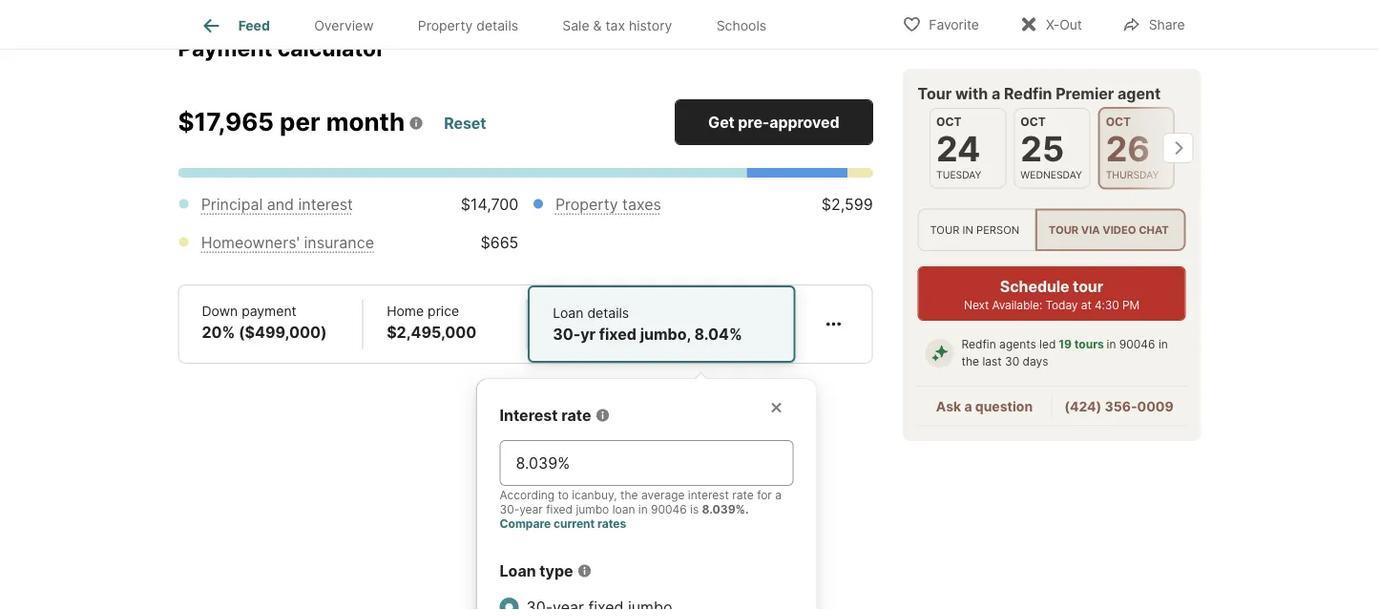 Task type: describe. For each thing, give the bounding box(es) containing it.
0 vertical spatial 90046
[[1120, 338, 1156, 352]]

to
[[558, 488, 569, 502]]

8.039
[[702, 502, 736, 516]]

approved
[[770, 113, 840, 131]]

(424)
[[1065, 398, 1102, 415]]

in the last 30 days
[[962, 338, 1169, 369]]

the inside according to icanbuy, the average interest rate for a 30-year fixed jumbo loan in 90046 is 8.039 %. compare current rates
[[621, 488, 638, 502]]

tour via video chat
[[1049, 223, 1170, 236]]

property for property details
[[418, 17, 473, 34]]

ask a question link
[[937, 398, 1033, 415]]

1 vertical spatial redfin
[[962, 338, 997, 352]]

insurance
[[304, 233, 374, 252]]

x-
[[1046, 17, 1060, 33]]

oct for 26
[[1106, 115, 1131, 129]]

ask a question
[[937, 398, 1033, 415]]

average
[[642, 488, 685, 502]]

0009
[[1138, 398, 1174, 415]]

&
[[594, 17, 602, 34]]

property details tab
[[396, 3, 541, 49]]

tour with a redfin premier agent
[[918, 84, 1161, 103]]

property taxes link
[[556, 195, 662, 213]]

today
[[1046, 298, 1079, 312]]

down payment 20% ($499,000)
[[202, 303, 327, 341]]

4:30
[[1095, 298, 1120, 312]]

a inside according to icanbuy, the average interest rate for a 30-year fixed jumbo loan in 90046 is 8.039 %. compare current rates
[[776, 488, 782, 502]]

$2,599
[[822, 195, 873, 213]]

year
[[520, 502, 543, 516]]

fixed inside according to icanbuy, the average interest rate for a 30-year fixed jumbo loan in 90046 is 8.039 %. compare current rates
[[546, 502, 573, 516]]

agents
[[1000, 338, 1037, 352]]

is
[[690, 502, 699, 516]]

90046 inside according to icanbuy, the average interest rate for a 30-year fixed jumbo loan in 90046 is 8.039 %. compare current rates
[[651, 502, 687, 516]]

compare current rates link
[[500, 517, 627, 530]]

fixed inside loan details 30-yr fixed jumbo, 8.04%
[[600, 325, 637, 343]]

reset
[[444, 114, 486, 132]]

favorite
[[929, 17, 980, 33]]

oct 25 wednesday
[[1021, 115, 1082, 180]]

principal
[[201, 195, 263, 213]]

loan details 30-yr fixed jumbo, 8.04%
[[553, 305, 743, 343]]

tour for tour via video chat
[[1049, 223, 1079, 236]]

question
[[976, 398, 1033, 415]]

in inside according to icanbuy, the average interest rate for a 30-year fixed jumbo loan in 90046 is 8.039 %. compare current rates
[[639, 502, 648, 516]]

days
[[1023, 355, 1049, 369]]

jumbo
[[576, 502, 609, 516]]

via
[[1082, 223, 1101, 236]]

for
[[757, 488, 772, 502]]

share
[[1149, 17, 1186, 33]]

interest rate
[[500, 406, 592, 424]]

0 vertical spatial redfin
[[1005, 84, 1053, 103]]

with
[[956, 84, 989, 103]]

property for property taxes
[[556, 195, 618, 213]]

oct 24 tuesday
[[936, 115, 982, 180]]

$14,700
[[461, 195, 519, 213]]

in inside in the last 30 days
[[1159, 338, 1169, 352]]

0 vertical spatial interest
[[298, 195, 353, 213]]

calculator
[[278, 35, 385, 62]]

last
[[983, 355, 1002, 369]]

interest
[[500, 406, 558, 424]]

principal and interest link
[[201, 195, 353, 213]]

interest inside according to icanbuy, the average interest rate for a 30-year fixed jumbo loan in 90046 is 8.039 %. compare current rates
[[688, 488, 729, 502]]

reset button
[[443, 106, 487, 140]]

schools tab
[[695, 3, 789, 49]]

property taxes
[[556, 195, 662, 213]]

icanbuy,
[[572, 488, 617, 502]]

rate inside according to icanbuy, the average interest rate for a 30-year fixed jumbo loan in 90046 is 8.039 %. compare current rates
[[733, 488, 754, 502]]

rates
[[598, 517, 627, 530]]

month
[[326, 107, 405, 137]]

%.
[[736, 502, 749, 516]]

(424) 356-0009
[[1065, 398, 1174, 415]]

30- inside loan details 30-yr fixed jumbo, 8.04%
[[553, 325, 581, 343]]

$2,495,000
[[387, 323, 477, 341]]

tab list containing feed
[[178, 0, 804, 49]]

jumbo,
[[640, 325, 691, 343]]

out
[[1060, 17, 1083, 33]]

history
[[629, 17, 673, 34]]

details for loan details 30-yr fixed jumbo, 8.04%
[[588, 305, 629, 321]]

overview
[[314, 17, 374, 34]]

homeowners' insurance
[[201, 233, 374, 252]]

payment calculator
[[178, 35, 385, 62]]

current
[[554, 517, 595, 530]]

tuesday
[[936, 169, 982, 180]]

next image
[[1164, 133, 1194, 163]]

tour in person
[[931, 223, 1020, 236]]

chat
[[1139, 223, 1170, 236]]

per
[[280, 107, 321, 137]]

$17,965 per month
[[178, 107, 405, 137]]

get
[[709, 113, 735, 131]]

payment
[[178, 35, 273, 62]]

($499,000)
[[239, 323, 327, 341]]



Task type: vqa. For each thing, say whether or not it's contained in the screenshot.
SOLAR to the bottom
no



Task type: locate. For each thing, give the bounding box(es) containing it.
a right for
[[776, 488, 782, 502]]

20%
[[202, 323, 235, 341]]

25
[[1021, 128, 1064, 169]]

1 horizontal spatial interest
[[688, 488, 729, 502]]

1 horizontal spatial fixed
[[600, 325, 637, 343]]

redfin up last
[[962, 338, 997, 352]]

in inside "list box"
[[963, 223, 974, 236]]

0 vertical spatial the
[[962, 355, 980, 369]]

loan for loan details 30-yr fixed jumbo, 8.04%
[[553, 305, 584, 321]]

the
[[962, 355, 980, 369], [621, 488, 638, 502]]

0 vertical spatial property
[[418, 17, 473, 34]]

details left sale
[[477, 17, 519, 34]]

next
[[964, 298, 990, 312]]

tour
[[918, 84, 952, 103], [931, 223, 960, 236], [1049, 223, 1079, 236]]

0 vertical spatial a
[[992, 84, 1001, 103]]

list box containing tour in person
[[918, 209, 1186, 251]]

2 horizontal spatial oct
[[1106, 115, 1131, 129]]

0 horizontal spatial property
[[418, 17, 473, 34]]

0 horizontal spatial a
[[776, 488, 782, 502]]

the up loan
[[621, 488, 638, 502]]

1 vertical spatial the
[[621, 488, 638, 502]]

1 vertical spatial 30-
[[500, 502, 520, 516]]

the inside in the last 30 days
[[962, 355, 980, 369]]

pm
[[1123, 298, 1140, 312]]

0 vertical spatial rate
[[562, 406, 592, 424]]

oct inside oct 25 wednesday
[[1021, 115, 1046, 129]]

None button
[[1098, 107, 1175, 189], [930, 108, 1006, 188], [1014, 108, 1091, 188], [1098, 107, 1175, 189], [930, 108, 1006, 188], [1014, 108, 1091, 188]]

property
[[418, 17, 473, 34], [556, 195, 618, 213]]

interest up '8.039'
[[688, 488, 729, 502]]

1 vertical spatial property
[[556, 195, 618, 213]]

0 horizontal spatial the
[[621, 488, 638, 502]]

feed link
[[200, 14, 270, 37]]

1 horizontal spatial the
[[962, 355, 980, 369]]

30-year fixed jumbo radio
[[500, 598, 519, 610]]

tooltip containing interest rate
[[477, 364, 1172, 610]]

loan
[[553, 305, 584, 321], [500, 561, 536, 580]]

feed
[[238, 17, 270, 34]]

tour left with at the top right of the page
[[918, 84, 952, 103]]

type
[[540, 561, 574, 580]]

1 horizontal spatial 90046
[[1120, 338, 1156, 352]]

oct down "tour with a redfin premier agent"
[[1021, 115, 1046, 129]]

tour for tour in person
[[931, 223, 960, 236]]

in right loan
[[639, 502, 648, 516]]

homeowners'
[[201, 233, 300, 252]]

8.04%
[[695, 325, 743, 343]]

the left last
[[962, 355, 980, 369]]

ask
[[937, 398, 962, 415]]

1 vertical spatial details
[[588, 305, 629, 321]]

details up yr in the bottom left of the page
[[588, 305, 629, 321]]

1 horizontal spatial property
[[556, 195, 618, 213]]

sale & tax history
[[563, 17, 673, 34]]

pre-
[[738, 113, 770, 131]]

rate
[[562, 406, 592, 424], [733, 488, 754, 502]]

sale & tax history tab
[[541, 3, 695, 49]]

price
[[428, 303, 459, 319]]

person
[[977, 223, 1020, 236]]

oct for 24
[[936, 115, 962, 129]]

30-
[[553, 325, 581, 343], [500, 502, 520, 516]]

in right tours
[[1107, 338, 1117, 352]]

interest
[[298, 195, 353, 213], [688, 488, 729, 502]]

tab list
[[178, 0, 804, 49]]

1 vertical spatial rate
[[733, 488, 754, 502]]

a right with at the top right of the page
[[992, 84, 1001, 103]]

1 horizontal spatial 30-
[[553, 325, 581, 343]]

loan up yr in the bottom left of the page
[[553, 305, 584, 321]]

according
[[500, 488, 555, 502]]

30- up interest rate
[[553, 325, 581, 343]]

in up the 0009 in the bottom right of the page
[[1159, 338, 1169, 352]]

1 vertical spatial a
[[965, 398, 973, 415]]

a right ask
[[965, 398, 973, 415]]

list box
[[918, 209, 1186, 251]]

tour left 'person'
[[931, 223, 960, 236]]

tour for tour with a redfin premier agent
[[918, 84, 952, 103]]

1 vertical spatial interest
[[688, 488, 729, 502]]

led
[[1040, 338, 1056, 352]]

compare
[[500, 517, 551, 530]]

oct down agent
[[1106, 115, 1131, 129]]

rate up %.
[[733, 488, 754, 502]]

none text field inside tooltip
[[516, 452, 778, 475]]

tours
[[1075, 338, 1105, 352]]

2 oct from the left
[[1021, 115, 1046, 129]]

redfin right with at the top right of the page
[[1005, 84, 1053, 103]]

1 horizontal spatial loan
[[553, 305, 584, 321]]

tour
[[1073, 277, 1104, 296]]

0 horizontal spatial details
[[477, 17, 519, 34]]

0 horizontal spatial oct
[[936, 115, 962, 129]]

24
[[936, 128, 981, 169]]

fixed right yr in the bottom left of the page
[[600, 325, 637, 343]]

loan type
[[500, 561, 574, 580]]

26
[[1106, 128, 1150, 169]]

property details
[[418, 17, 519, 34]]

taxes
[[623, 195, 662, 213]]

0 vertical spatial fixed
[[600, 325, 637, 343]]

1 horizontal spatial redfin
[[1005, 84, 1053, 103]]

oct
[[936, 115, 962, 129], [1021, 115, 1046, 129], [1106, 115, 1131, 129]]

home
[[387, 303, 424, 319]]

fixed
[[600, 325, 637, 343], [546, 502, 573, 516]]

0 vertical spatial 30-
[[553, 325, 581, 343]]

details inside tab
[[477, 17, 519, 34]]

favorite button
[[886, 4, 996, 43]]

0 horizontal spatial 30-
[[500, 502, 520, 516]]

oct down with at the top right of the page
[[936, 115, 962, 129]]

payment
[[242, 303, 297, 319]]

and
[[267, 195, 294, 213]]

details
[[477, 17, 519, 34], [588, 305, 629, 321]]

0 horizontal spatial interest
[[298, 195, 353, 213]]

$665
[[481, 233, 519, 252]]

1 vertical spatial 90046
[[651, 502, 687, 516]]

30- up compare
[[500, 502, 520, 516]]

at
[[1082, 298, 1092, 312]]

principal and interest
[[201, 195, 353, 213]]

oct inside oct 26 thursday
[[1106, 115, 1131, 129]]

loan for loan type
[[500, 561, 536, 580]]

thursday
[[1106, 169, 1159, 180]]

property inside tab
[[418, 17, 473, 34]]

x-out
[[1046, 17, 1083, 33]]

yr
[[581, 325, 596, 343]]

interest up "insurance"
[[298, 195, 353, 213]]

details inside loan details 30-yr fixed jumbo, 8.04%
[[588, 305, 629, 321]]

home price $2,495,000
[[387, 303, 477, 341]]

1 horizontal spatial oct
[[1021, 115, 1046, 129]]

1 horizontal spatial a
[[965, 398, 973, 415]]

schedule
[[1001, 277, 1070, 296]]

share button
[[1107, 4, 1202, 43]]

loan inside tooltip
[[500, 561, 536, 580]]

details for property details
[[477, 17, 519, 34]]

premier
[[1056, 84, 1115, 103]]

1 vertical spatial loan
[[500, 561, 536, 580]]

1 oct from the left
[[936, 115, 962, 129]]

sale
[[563, 17, 590, 34]]

loan
[[613, 502, 635, 516]]

loan inside loan details 30-yr fixed jumbo, 8.04%
[[553, 305, 584, 321]]

2 vertical spatial a
[[776, 488, 782, 502]]

down
[[202, 303, 238, 319]]

3 oct from the left
[[1106, 115, 1131, 129]]

0 horizontal spatial rate
[[562, 406, 592, 424]]

fixed up compare current rates link
[[546, 502, 573, 516]]

oct for 25
[[1021, 115, 1046, 129]]

90046 down "pm"
[[1120, 338, 1156, 352]]

1 horizontal spatial details
[[588, 305, 629, 321]]

schedule tour next available: today at 4:30 pm
[[964, 277, 1140, 312]]

30- inside according to icanbuy, the average interest rate for a 30-year fixed jumbo loan in 90046 is 8.039 %. compare current rates
[[500, 502, 520, 516]]

according to icanbuy, the average interest rate for a 30-year fixed jumbo loan in 90046 is 8.039 %. compare current rates
[[500, 488, 782, 530]]

x-out button
[[1004, 4, 1099, 43]]

video
[[1103, 223, 1137, 236]]

rate right interest
[[562, 406, 592, 424]]

0 horizontal spatial 90046
[[651, 502, 687, 516]]

90046 down 'average'
[[651, 502, 687, 516]]

356-
[[1105, 398, 1138, 415]]

None text field
[[516, 452, 778, 475]]

overview tab
[[292, 3, 396, 49]]

0 horizontal spatial fixed
[[546, 502, 573, 516]]

0 horizontal spatial loan
[[500, 561, 536, 580]]

get pre-approved
[[709, 113, 840, 131]]

19
[[1059, 338, 1072, 352]]

30
[[1006, 355, 1020, 369]]

a
[[992, 84, 1001, 103], [965, 398, 973, 415], [776, 488, 782, 502]]

oct inside oct 24 tuesday
[[936, 115, 962, 129]]

tooltip
[[477, 364, 1172, 610]]

0 vertical spatial details
[[477, 17, 519, 34]]

0 horizontal spatial redfin
[[962, 338, 997, 352]]

2 horizontal spatial a
[[992, 84, 1001, 103]]

1 horizontal spatial rate
[[733, 488, 754, 502]]

0 vertical spatial loan
[[553, 305, 584, 321]]

in left 'person'
[[963, 223, 974, 236]]

1 vertical spatial fixed
[[546, 502, 573, 516]]

loan up 30-year fixed jumbo radio
[[500, 561, 536, 580]]

wednesday
[[1021, 169, 1082, 180]]

tour left the via
[[1049, 223, 1079, 236]]

homeowners' insurance link
[[201, 233, 374, 252]]



